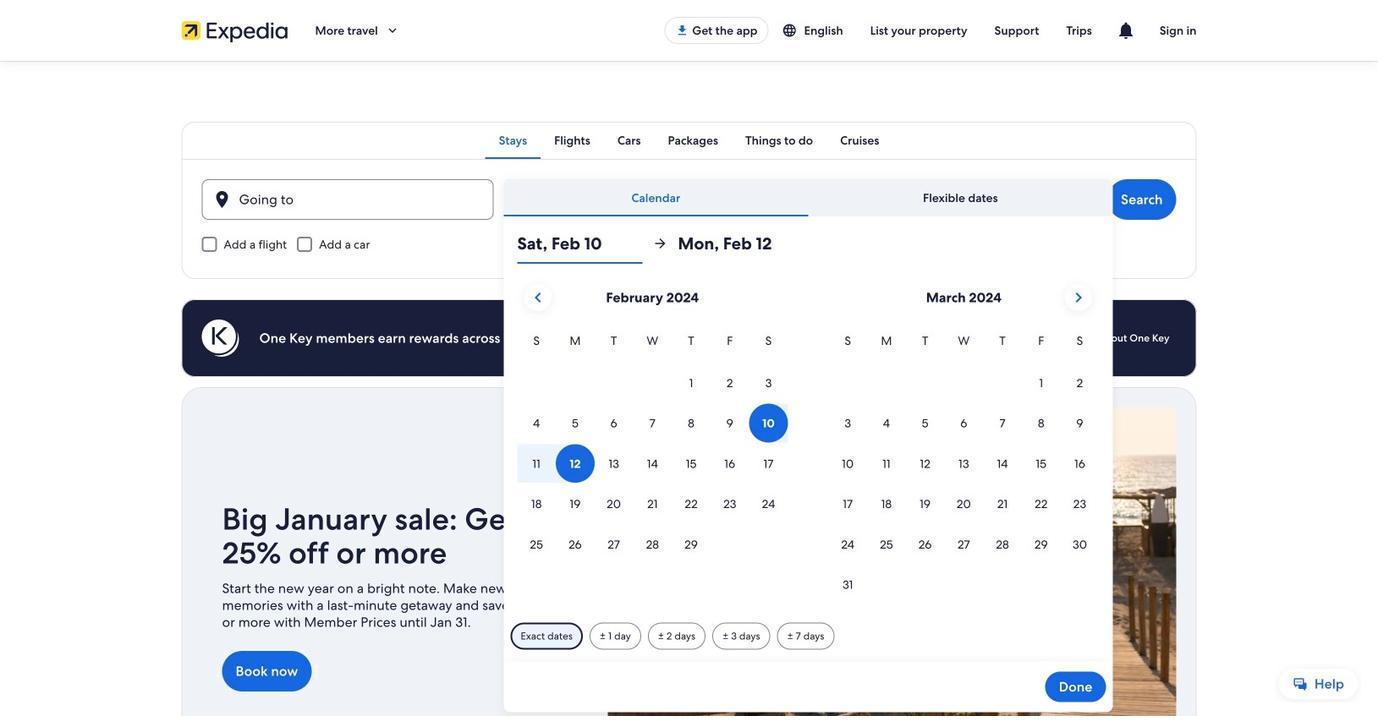 Task type: locate. For each thing, give the bounding box(es) containing it.
0 vertical spatial tab list
[[181, 122, 1197, 159]]

february 2024 element
[[517, 332, 788, 566]]

1 vertical spatial tab list
[[504, 179, 1113, 217]]

communication center icon image
[[1116, 20, 1136, 41]]

next month image
[[1068, 288, 1089, 308]]

more travel image
[[385, 23, 400, 38]]

application
[[517, 278, 1099, 606]]

tab list
[[181, 122, 1197, 159], [504, 179, 1113, 217]]

download the app button image
[[675, 24, 689, 37]]

main content
[[0, 61, 1378, 717]]

small image
[[782, 23, 804, 38]]



Task type: vqa. For each thing, say whether or not it's contained in the screenshot.
Application
yes



Task type: describe. For each thing, give the bounding box(es) containing it.
previous month image
[[528, 288, 548, 308]]

march 2024 element
[[829, 332, 1099, 606]]

directional image
[[653, 236, 668, 251]]

expedia logo image
[[181, 19, 288, 42]]



